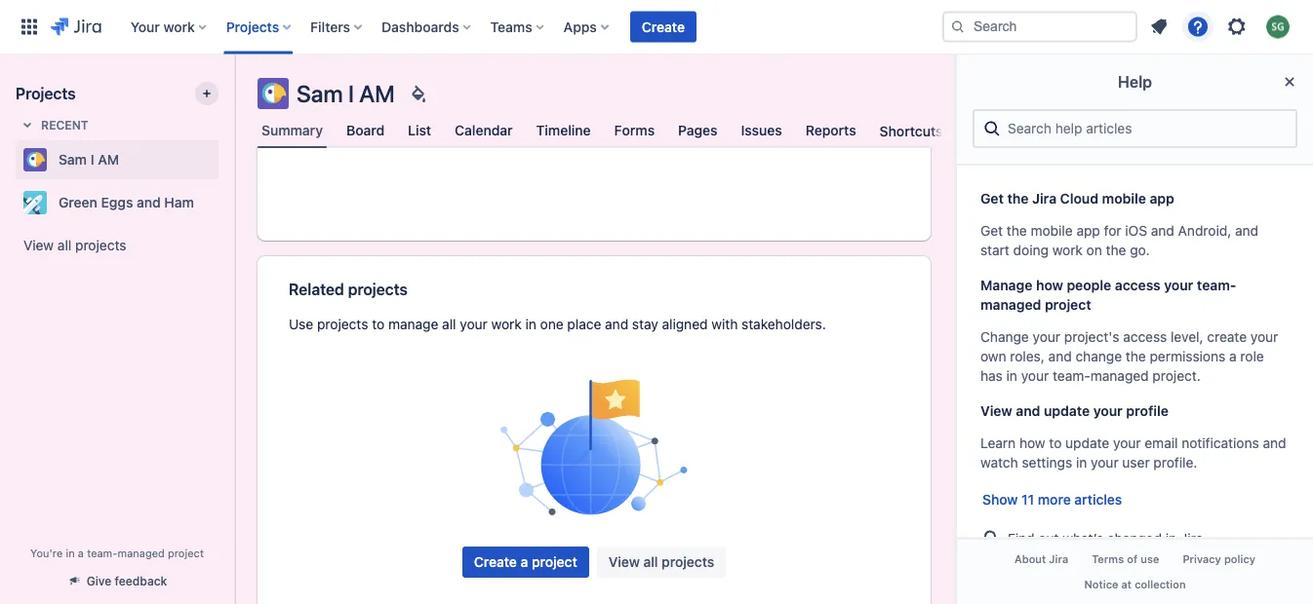 Task type: locate. For each thing, give the bounding box(es) containing it.
2 vertical spatial team-
[[87, 547, 118, 560]]

view all projects
[[23, 238, 126, 254], [609, 555, 714, 571]]

email
[[1145, 436, 1178, 452]]

0 vertical spatial how
[[1036, 278, 1063, 294]]

view all projects link
[[16, 228, 219, 263], [597, 547, 726, 579]]

sam down recent
[[59, 152, 87, 168]]

0 vertical spatial i
[[348, 80, 354, 107]]

projects up sidebar navigation image
[[226, 19, 279, 35]]

mobile up doing
[[1031, 223, 1073, 239]]

1 vertical spatial view
[[981, 403, 1013, 420]]

1 vertical spatial sam i am
[[59, 152, 119, 168]]

0 vertical spatial app
[[1150, 191, 1175, 207]]

give feedback button
[[55, 566, 179, 598]]

0 horizontal spatial view all projects
[[23, 238, 126, 254]]

changed
[[1107, 531, 1162, 547]]

1 horizontal spatial view all projects
[[609, 555, 714, 571]]

jira down out
[[1049, 554, 1069, 567]]

jira image
[[51, 15, 101, 39], [51, 15, 101, 39]]

pages link
[[674, 113, 722, 148]]

calendar
[[455, 122, 513, 139]]

forms link
[[610, 113, 659, 148]]

set background color image
[[407, 82, 430, 105]]

to left manage
[[372, 317, 385, 333]]

1 horizontal spatial work
[[491, 317, 522, 333]]

permissions
[[1150, 349, 1226, 365]]

work right your
[[163, 19, 195, 35]]

all for right the view all projects link
[[643, 555, 658, 571]]

how for manage
[[1036, 278, 1063, 294]]

0 horizontal spatial to
[[372, 317, 385, 333]]

in inside change your project's access level, create your own roles, and change the permissions a role has in your team-managed project.
[[1007, 368, 1018, 384]]

for
[[1104, 223, 1122, 239]]

help image
[[1186, 15, 1210, 39]]

0 horizontal spatial managed
[[118, 547, 165, 560]]

sam i am up the board
[[297, 80, 395, 107]]

sam i am down recent
[[59, 152, 119, 168]]

0 horizontal spatial sam i am
[[59, 152, 119, 168]]

1 horizontal spatial view
[[609, 555, 640, 571]]

to up settings
[[1049, 436, 1062, 452]]

tab list
[[246, 113, 978, 148]]

0 horizontal spatial a
[[78, 547, 84, 560]]

0 vertical spatial create
[[642, 19, 685, 35]]

0 vertical spatial add to starred image
[[213, 148, 236, 172]]

1 vertical spatial to
[[1049, 436, 1062, 452]]

1 vertical spatial sam
[[59, 152, 87, 168]]

create inside primary 'element'
[[642, 19, 685, 35]]

managed inside manage how people access your team- managed project
[[981, 297, 1041, 313]]

2 horizontal spatial project
[[1045, 297, 1092, 313]]

1 vertical spatial update
[[1066, 436, 1110, 452]]

reports link
[[802, 113, 860, 148]]

and
[[137, 195, 161, 211], [1151, 223, 1175, 239], [1235, 223, 1259, 239], [605, 317, 629, 333], [1049, 349, 1072, 365], [1016, 403, 1041, 420], [1263, 436, 1287, 452]]

add to starred image for sam i am
[[213, 148, 236, 172]]

get
[[981, 191, 1004, 207], [981, 223, 1003, 239]]

update inside learn how to update your email notifications and watch settings in your user profile.
[[1066, 436, 1110, 452]]

1 vertical spatial am
[[98, 152, 119, 168]]

0 vertical spatial to
[[372, 317, 385, 333]]

0 horizontal spatial mobile
[[1031, 223, 1073, 239]]

to
[[372, 317, 385, 333], [1049, 436, 1062, 452]]

2 vertical spatial work
[[491, 317, 522, 333]]

sam
[[297, 80, 343, 107], [59, 152, 87, 168]]

show 11 more articles button
[[973, 489, 1132, 512]]

profile.
[[1154, 455, 1198, 471]]

manage how people access your team- managed project
[[981, 278, 1237, 313]]

create for create
[[642, 19, 685, 35]]

1 vertical spatial get
[[981, 223, 1003, 239]]

manage
[[981, 278, 1033, 294]]

your inside manage how people access your team- managed project
[[1164, 278, 1194, 294]]

1 horizontal spatial team-
[[1053, 368, 1091, 384]]

0 vertical spatial sam i am
[[297, 80, 395, 107]]

apps button
[[558, 11, 616, 42]]

1 horizontal spatial sam i am
[[297, 80, 395, 107]]

1 vertical spatial app
[[1077, 223, 1100, 239]]

2 add to starred image from the top
[[213, 191, 236, 215]]

your left user
[[1091, 455, 1119, 471]]

jira inside button
[[1049, 554, 1069, 567]]

about jira
[[1015, 554, 1069, 567]]

2 vertical spatial managed
[[118, 547, 165, 560]]

i up green
[[90, 152, 94, 168]]

in right you're
[[66, 547, 75, 560]]

all
[[57, 238, 71, 254], [442, 317, 456, 333], [643, 555, 658, 571]]

2 horizontal spatial a
[[1229, 349, 1237, 365]]

2 horizontal spatial work
[[1053, 242, 1083, 259]]

0 vertical spatial sam
[[297, 80, 343, 107]]

0 horizontal spatial projects
[[16, 84, 76, 103]]

ios
[[1125, 223, 1148, 239]]

1 horizontal spatial i
[[348, 80, 354, 107]]

mobile up for at the top of page
[[1102, 191, 1146, 207]]

access down go.
[[1115, 278, 1161, 294]]

project.
[[1153, 368, 1201, 384]]

in right the changed
[[1166, 531, 1177, 547]]

access for people
[[1115, 278, 1161, 294]]

app inside get the mobile app for ios and android, and start doing work on the go.
[[1077, 223, 1100, 239]]

how inside learn how to update your email notifications and watch settings in your user profile.
[[1020, 436, 1046, 452]]

0 horizontal spatial all
[[57, 238, 71, 254]]

privacy policy
[[1183, 554, 1256, 567]]

pages
[[678, 122, 718, 139]]

and left ham
[[137, 195, 161, 211]]

terms
[[1092, 554, 1124, 567]]

your up user
[[1113, 436, 1141, 452]]

your up level, on the right of page
[[1164, 278, 1194, 294]]

managed
[[981, 297, 1041, 313], [1091, 368, 1149, 384], [118, 547, 165, 560]]

your left profile
[[1094, 403, 1123, 420]]

update down view and update your profile
[[1066, 436, 1110, 452]]

1 vertical spatial work
[[1053, 242, 1083, 259]]

how up settings
[[1020, 436, 1046, 452]]

2 horizontal spatial managed
[[1091, 368, 1149, 384]]

start
[[981, 242, 1010, 259]]

learn how to update your email notifications and watch settings in your user profile.
[[981, 436, 1287, 471]]

access inside change your project's access level, create your own roles, and change the permissions a role has in your team-managed project.
[[1123, 329, 1167, 345]]

to inside learn how to update your email notifications and watch settings in your user profile.
[[1049, 436, 1062, 452]]

of
[[1127, 554, 1138, 567]]

1 horizontal spatial project
[[532, 555, 577, 571]]

managed up feedback
[[118, 547, 165, 560]]

own
[[981, 349, 1007, 365]]

0 horizontal spatial am
[[98, 152, 119, 168]]

view and update your profile
[[981, 403, 1169, 420]]

managed down manage
[[981, 297, 1041, 313]]

1 vertical spatial managed
[[1091, 368, 1149, 384]]

a
[[1229, 349, 1237, 365], [78, 547, 84, 560], [521, 555, 528, 571]]

1 vertical spatial create
[[474, 555, 517, 571]]

add to starred image
[[213, 148, 236, 172], [213, 191, 236, 215]]

app up on
[[1077, 223, 1100, 239]]

with
[[712, 317, 738, 333]]

projects
[[75, 238, 126, 254], [348, 281, 408, 299], [317, 317, 368, 333], [662, 555, 714, 571]]

1 horizontal spatial view all projects link
[[597, 547, 726, 579]]

show
[[983, 492, 1018, 508]]

role
[[1241, 349, 1264, 365]]

how left people
[[1036, 278, 1063, 294]]

app up go.
[[1150, 191, 1175, 207]]

1 get from the top
[[981, 191, 1004, 207]]

0 vertical spatial view all projects link
[[16, 228, 219, 263]]

projects
[[226, 19, 279, 35], [16, 84, 76, 103]]

1 horizontal spatial projects
[[226, 19, 279, 35]]

1 add to starred image from the top
[[213, 148, 236, 172]]

i up the board
[[348, 80, 354, 107]]

2 vertical spatial jira
[[1049, 554, 1069, 567]]

work left on
[[1053, 242, 1083, 259]]

1 horizontal spatial managed
[[981, 297, 1041, 313]]

0 vertical spatial all
[[57, 238, 71, 254]]

am up the board
[[359, 80, 395, 107]]

and left stay at bottom
[[605, 317, 629, 333]]

1 horizontal spatial am
[[359, 80, 395, 107]]

access left level, on the right of page
[[1123, 329, 1167, 345]]

update up settings
[[1044, 403, 1090, 420]]

0 vertical spatial mobile
[[1102, 191, 1146, 207]]

sam i am
[[297, 80, 395, 107], [59, 152, 119, 168]]

and right notifications
[[1263, 436, 1287, 452]]

how for learn
[[1020, 436, 1046, 452]]

search image
[[950, 19, 966, 35]]

1 vertical spatial add to starred image
[[213, 191, 236, 215]]

more
[[1038, 492, 1071, 508]]

0 horizontal spatial view
[[23, 238, 54, 254]]

0 vertical spatial team-
[[1197, 278, 1237, 294]]

in
[[525, 317, 537, 333], [1007, 368, 1018, 384], [1076, 455, 1087, 471], [1166, 531, 1177, 547], [66, 547, 75, 560]]

0 horizontal spatial app
[[1077, 223, 1100, 239]]

update
[[1044, 403, 1090, 420], [1066, 436, 1110, 452]]

teams
[[490, 19, 532, 35]]

go.
[[1130, 242, 1150, 259]]

1 horizontal spatial sam
[[297, 80, 343, 107]]

0 vertical spatial view all projects
[[23, 238, 126, 254]]

stakeholders.
[[742, 317, 826, 333]]

work left one
[[491, 317, 522, 333]]

project
[[1045, 297, 1092, 313], [168, 547, 204, 560], [532, 555, 577, 571]]

projects up collapse recent projects icon
[[16, 84, 76, 103]]

projects inside popup button
[[226, 19, 279, 35]]

get inside get the mobile app for ios and android, and start doing work on the go.
[[981, 223, 1003, 239]]

2 horizontal spatial team-
[[1197, 278, 1237, 294]]

11
[[1022, 492, 1034, 508]]

add to starred image for green eggs and ham
[[213, 191, 236, 215]]

0 vertical spatial managed
[[981, 297, 1041, 313]]

cloud
[[1060, 191, 1099, 207]]

the
[[1007, 191, 1029, 207], [1007, 223, 1027, 239], [1106, 242, 1126, 259], [1126, 349, 1146, 365]]

1 vertical spatial jira
[[1181, 531, 1203, 547]]

banner
[[0, 0, 1313, 55]]

1 vertical spatial team-
[[1053, 368, 1091, 384]]

you're
[[30, 547, 63, 560]]

i
[[348, 80, 354, 107], [90, 152, 94, 168]]

related
[[289, 281, 344, 299]]

access
[[1115, 278, 1161, 294], [1123, 329, 1167, 345]]

aligned
[[662, 317, 708, 333]]

0 vertical spatial am
[[359, 80, 395, 107]]

jira left cloud
[[1032, 191, 1057, 207]]

0 vertical spatial jira
[[1032, 191, 1057, 207]]

a inside button
[[521, 555, 528, 571]]

find
[[1008, 531, 1035, 547]]

1 vertical spatial mobile
[[1031, 223, 1073, 239]]

2 vertical spatial all
[[643, 555, 658, 571]]

2 horizontal spatial all
[[643, 555, 658, 571]]

team- up create at the bottom right of the page
[[1197, 278, 1237, 294]]

jira up privacy
[[1181, 531, 1203, 547]]

notifications
[[1182, 436, 1259, 452]]

your right manage
[[460, 317, 488, 333]]

watch
[[981, 455, 1018, 471]]

in right has
[[1007, 368, 1018, 384]]

0 horizontal spatial work
[[163, 19, 195, 35]]

add to starred image down sidebar navigation image
[[213, 148, 236, 172]]

dashboards
[[382, 19, 459, 35]]

filters button
[[305, 11, 370, 42]]

2 get from the top
[[981, 223, 1003, 239]]

Search help articles field
[[1002, 111, 1288, 146]]

settings image
[[1226, 15, 1249, 39]]

mobile
[[1102, 191, 1146, 207], [1031, 223, 1073, 239]]

0 vertical spatial projects
[[226, 19, 279, 35]]

0 vertical spatial access
[[1115, 278, 1161, 294]]

team- up give
[[87, 547, 118, 560]]

add to starred image right ham
[[213, 191, 236, 215]]

mobile inside get the mobile app for ios and android, and start doing work on the go.
[[1031, 223, 1073, 239]]

filters
[[310, 19, 350, 35]]

0 vertical spatial get
[[981, 191, 1004, 207]]

access inside manage how people access your team- managed project
[[1115, 278, 1161, 294]]

1 horizontal spatial create
[[642, 19, 685, 35]]

sam up summary at the top left of page
[[297, 80, 343, 107]]

1 vertical spatial view all projects
[[609, 555, 714, 571]]

1 horizontal spatial a
[[521, 555, 528, 571]]

am up green eggs and ham link
[[98, 152, 119, 168]]

1 vertical spatial view all projects link
[[597, 547, 726, 579]]

in right settings
[[1076, 455, 1087, 471]]

2 horizontal spatial view
[[981, 403, 1013, 420]]

use
[[289, 317, 313, 333]]

app
[[1150, 191, 1175, 207], [1077, 223, 1100, 239]]

0 horizontal spatial create
[[474, 555, 517, 571]]

how inside manage how people access your team- managed project
[[1036, 278, 1063, 294]]

0 vertical spatial work
[[163, 19, 195, 35]]

1 horizontal spatial to
[[1049, 436, 1062, 452]]

banner containing your work
[[0, 0, 1313, 55]]

to for and
[[1049, 436, 1062, 452]]

how
[[1036, 278, 1063, 294], [1020, 436, 1046, 452]]

1 vertical spatial access
[[1123, 329, 1167, 345]]

1 vertical spatial how
[[1020, 436, 1046, 452]]

ham
[[164, 195, 194, 211]]

managed down change
[[1091, 368, 1149, 384]]

team- down change
[[1053, 368, 1091, 384]]

and right roles,
[[1049, 349, 1072, 365]]

create project image
[[199, 86, 215, 101]]

access for project's
[[1123, 329, 1167, 345]]

in inside find out what's changed in jira link
[[1166, 531, 1177, 547]]

team-
[[1197, 278, 1237, 294], [1053, 368, 1091, 384], [87, 547, 118, 560]]

0 horizontal spatial team-
[[87, 547, 118, 560]]

team- inside manage how people access your team- managed project
[[1197, 278, 1237, 294]]

1 vertical spatial all
[[442, 317, 456, 333]]

0 horizontal spatial i
[[90, 152, 94, 168]]



Task type: describe. For each thing, give the bounding box(es) containing it.
notifications image
[[1147, 15, 1171, 39]]

notice at collection
[[1084, 578, 1186, 591]]

notice
[[1084, 578, 1119, 591]]

timeline link
[[532, 113, 595, 148]]

create for create a project
[[474, 555, 517, 571]]

1 horizontal spatial all
[[442, 317, 456, 333]]

has
[[981, 368, 1003, 384]]

help
[[1118, 73, 1152, 91]]

get for get the jira cloud mobile app
[[981, 191, 1004, 207]]

get for get the mobile app for ios and android, and start doing work on the go.
[[981, 223, 1003, 239]]

find out what's changed in jira
[[1008, 531, 1203, 547]]

work inside popup button
[[163, 19, 195, 35]]

change
[[1076, 349, 1122, 365]]

eggs
[[101, 195, 133, 211]]

about
[[1015, 554, 1046, 567]]

green eggs and ham
[[59, 195, 194, 211]]

one
[[540, 317, 564, 333]]

manage
[[388, 317, 438, 333]]

create button
[[630, 11, 697, 42]]

change
[[981, 329, 1029, 345]]

find out what's changed in jira link
[[973, 520, 1298, 556]]

primary element
[[12, 0, 943, 54]]

summary
[[261, 122, 323, 138]]

show 11 more articles
[[983, 492, 1122, 508]]

recent
[[41, 118, 88, 132]]

your
[[131, 19, 160, 35]]

and inside change your project's access level, create your own roles, and change the permissions a role has in your team-managed project.
[[1049, 349, 1072, 365]]

issues
[[741, 122, 782, 139]]

terms of use
[[1092, 554, 1160, 567]]

your work button
[[125, 11, 214, 42]]

and right 'android,'
[[1235, 223, 1259, 239]]

appswitcher icon image
[[18, 15, 41, 39]]

use projects to manage all your work in one place and stay aligned with stakeholders.
[[289, 317, 826, 333]]

dashboards button
[[376, 11, 479, 42]]

privacy
[[1183, 554, 1221, 567]]

sam i am link
[[16, 141, 211, 180]]

your down roles,
[[1021, 368, 1049, 384]]

in left one
[[525, 317, 537, 333]]

close image
[[1278, 70, 1302, 94]]

out
[[1039, 531, 1059, 547]]

teams button
[[485, 11, 552, 42]]

and right ios
[[1151, 223, 1175, 239]]

collection
[[1135, 578, 1186, 591]]

on
[[1087, 242, 1102, 259]]

get the mobile app for ios and android, and start doing work on the go.
[[981, 223, 1259, 259]]

projects button
[[220, 11, 299, 42]]

your work
[[131, 19, 195, 35]]

in inside learn how to update your email notifications and watch settings in your user profile.
[[1076, 455, 1087, 471]]

2 vertical spatial view
[[609, 555, 640, 571]]

roles,
[[1010, 349, 1045, 365]]

project inside manage how people access your team- managed project
[[1045, 297, 1092, 313]]

calendar link
[[451, 113, 517, 148]]

0 horizontal spatial sam
[[59, 152, 87, 168]]

sam i am inside sam i am link
[[59, 152, 119, 168]]

change your project's access level, create your own roles, and change the permissions a role has in your team-managed project.
[[981, 329, 1279, 384]]

doing
[[1013, 242, 1049, 259]]

what's
[[1063, 531, 1104, 547]]

your profile and settings image
[[1267, 15, 1290, 39]]

1 vertical spatial projects
[[16, 84, 76, 103]]

create
[[1207, 329, 1247, 345]]

team- inside change your project's access level, create your own roles, and change the permissions a role has in your team-managed project.
[[1053, 368, 1091, 384]]

a inside change your project's access level, create your own roles, and change the permissions a role has in your team-managed project.
[[1229, 349, 1237, 365]]

sidebar navigation image
[[213, 78, 256, 117]]

tab list containing summary
[[246, 113, 978, 148]]

apps
[[564, 19, 597, 35]]

user
[[1122, 455, 1150, 471]]

create a project button
[[462, 547, 589, 579]]

am inside sam i am link
[[98, 152, 119, 168]]

your up roles,
[[1033, 329, 1061, 345]]

learn
[[981, 436, 1016, 452]]

related projects
[[289, 281, 408, 299]]

and inside learn how to update your email notifications and watch settings in your user profile.
[[1263, 436, 1287, 452]]

work inside get the mobile app for ios and android, and start doing work on the go.
[[1053, 242, 1083, 259]]

issues link
[[737, 113, 786, 148]]

green
[[59, 195, 97, 211]]

privacy policy link
[[1171, 548, 1268, 573]]

board link
[[342, 113, 388, 148]]

your up role
[[1251, 329, 1279, 345]]

collapse recent projects image
[[16, 113, 39, 137]]

create a project
[[474, 555, 577, 571]]

shortcuts button
[[876, 113, 978, 148]]

give feedback
[[87, 575, 167, 589]]

reports
[[806, 122, 856, 139]]

board
[[346, 122, 385, 139]]

0 horizontal spatial project
[[168, 547, 204, 560]]

terms of use link
[[1080, 548, 1171, 573]]

0 vertical spatial update
[[1044, 403, 1090, 420]]

to for projects
[[372, 317, 385, 333]]

feedback
[[115, 575, 167, 589]]

list link
[[404, 113, 435, 148]]

policy
[[1224, 554, 1256, 567]]

all for left the view all projects link
[[57, 238, 71, 254]]

profile
[[1126, 403, 1169, 420]]

stay
[[632, 317, 658, 333]]

about jira button
[[1003, 548, 1080, 573]]

1 vertical spatial i
[[90, 152, 94, 168]]

and down roles,
[[1016, 403, 1041, 420]]

level,
[[1171, 329, 1204, 345]]

the inside change your project's access level, create your own roles, and change the permissions a role has in your team-managed project.
[[1126, 349, 1146, 365]]

0 horizontal spatial view all projects link
[[16, 228, 219, 263]]

place
[[567, 317, 601, 333]]

get the jira cloud mobile app
[[981, 191, 1175, 207]]

you're in a team-managed project
[[30, 547, 204, 560]]

list
[[408, 122, 431, 139]]

managed inside change your project's access level, create your own roles, and change the permissions a role has in your team-managed project.
[[1091, 368, 1149, 384]]

forms
[[614, 122, 655, 139]]

settings
[[1022, 455, 1073, 471]]

1 horizontal spatial app
[[1150, 191, 1175, 207]]

articles
[[1075, 492, 1122, 508]]

project inside button
[[532, 555, 577, 571]]

project's
[[1064, 329, 1120, 345]]

1 horizontal spatial mobile
[[1102, 191, 1146, 207]]

shortcuts
[[880, 123, 943, 139]]

Search field
[[943, 11, 1138, 42]]

0 vertical spatial view
[[23, 238, 54, 254]]



Task type: vqa. For each thing, say whether or not it's contained in the screenshot.
Shortcuts DROPDOWN BUTTON
yes



